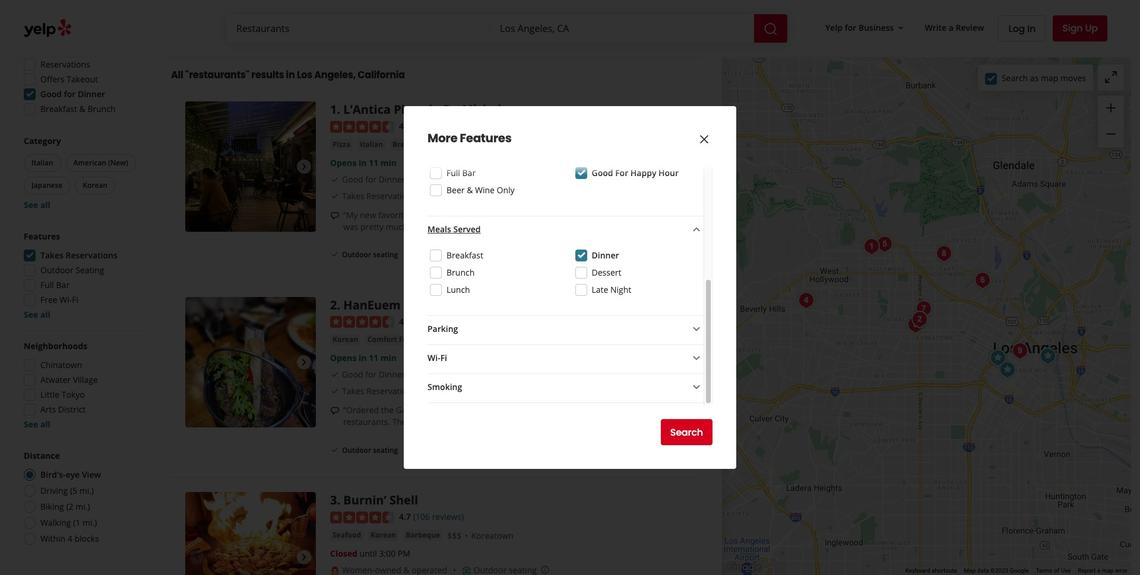 Task type: describe. For each thing, give the bounding box(es) containing it.
write
[[925, 22, 947, 33]]

happy
[[630, 167, 656, 179]]

takes reservations for 2
[[342, 386, 416, 397]]

1 start from the top
[[622, 248, 644, 262]]

late
[[592, 284, 608, 296]]

neighborhoods
[[24, 341, 87, 352]]

biking
[[40, 502, 64, 513]]

yelp
[[825, 22, 843, 33]]

sign
[[1062, 21, 1083, 35]]

yelp for business
[[825, 22, 894, 33]]

write a review
[[925, 22, 984, 33]]

google image
[[725, 561, 764, 576]]

delivery
[[419, 250, 448, 260]]

has
[[430, 417, 444, 428]]

breakfast inside button
[[393, 139, 427, 149]]

11 for l'antica
[[369, 157, 378, 168]]

(new)
[[108, 158, 128, 168]]

16 speech v2 image
[[330, 407, 340, 416]]

japanese
[[31, 181, 63, 191]]

1 horizontal spatial jjim
[[550, 417, 564, 428]]

perch image
[[1008, 339, 1032, 363]]

rice
[[502, 405, 516, 416]]

0 horizontal spatial korean button
[[75, 177, 115, 195]]

mi.) for walking (1 mi.)
[[82, 518, 97, 529]]

good for dinner for 2 . haneuem
[[342, 370, 405, 381]]

16 checkmark v2 image for takes reservations
[[330, 192, 340, 201]]

for down offers takeout
[[64, 88, 76, 100]]

pizza link
[[330, 139, 353, 151]]

toca madera - los angeles image
[[794, 289, 818, 313]]

stir
[[475, 405, 487, 416]]

biking (2 mi.)
[[40, 502, 90, 513]]

3 . burnin' shell
[[330, 493, 418, 509]]

2 start order from the top
[[622, 444, 673, 458]]

free
[[40, 295, 57, 306]]

group containing features
[[20, 231, 147, 321]]

reviews) for 3 . burnin' shell
[[432, 512, 464, 523]]

0 horizontal spatial margherita
[[451, 209, 494, 221]]

a inside "ordered the galbi jjim and squid stir fry rice dish.  i have been to chef sul's other restaurants.  the taste has always been superb. galbi jjim had a unique…"
[[583, 417, 588, 428]]

good inside "group"
[[40, 88, 62, 100]]

reservations up offers takeout
[[40, 59, 90, 70]]

in for 2
[[359, 353, 367, 364]]

cabra los angeles image
[[995, 358, 1019, 382]]

. for 3
[[337, 493, 340, 509]]

good for happy hour
[[592, 167, 679, 179]]

24 chevron down v2 image for alcohol
[[689, 140, 704, 155]]

a right report
[[1097, 568, 1100, 575]]

more features
[[428, 130, 512, 147]]

4.7 star rating image
[[330, 512, 394, 524]]

. for 1
[[337, 102, 340, 118]]

zoom out image
[[1104, 127, 1118, 141]]

yelp for business button
[[821, 17, 911, 38]]

1 vertical spatial been
[[474, 417, 494, 428]]

for inside the "my new favorite pizza! the margherita pizza was a little salty for my liking, but overall it was pretty much perfect, better than any other margherita pizza…"
[[581, 209, 592, 221]]

map
[[964, 568, 976, 575]]

$$$ for haneuem
[[474, 335, 488, 346]]

american
[[73, 158, 106, 168]]

0 horizontal spatial full bar
[[40, 280, 70, 291]]

village
[[73, 375, 98, 386]]

overall
[[648, 209, 674, 221]]

walking (1 mi.)
[[40, 518, 97, 529]]

1 order from the top
[[646, 248, 673, 262]]

1 vertical spatial italian
[[31, 158, 53, 168]]

rich crab image
[[912, 297, 936, 321]]

other inside the "my new favorite pizza! the margherita pizza was a little salty for my liking, but overall it was pretty much perfect, better than any other margherita pizza…"
[[503, 221, 525, 233]]

all for takes reservations
[[40, 309, 50, 321]]

search for search
[[670, 426, 703, 440]]

16 chevron down v2 image
[[896, 23, 906, 33]]

"ordered the galbi jjim and squid stir fry rice dish.  i have been to chef sul's other restaurants.  the taste has always been superb. galbi jjim had a unique…"
[[343, 405, 657, 428]]

full inside "group"
[[40, 280, 54, 291]]

comfort food
[[368, 335, 416, 345]]

(106 reviews) link
[[413, 511, 464, 524]]

4.3 star rating image
[[330, 121, 394, 133]]

opens for haneuem
[[330, 353, 357, 364]]

1 vertical spatial was
[[343, 221, 358, 233]]

& inside more features dialog
[[467, 185, 473, 196]]

late night
[[592, 284, 631, 296]]

0 horizontal spatial galbi
[[396, 405, 416, 416]]

4.4 star rating image
[[330, 317, 394, 329]]

korean button for korean "link" to the left
[[330, 335, 360, 346]]

takeout inside "group"
[[67, 74, 98, 85]]

close image
[[697, 132, 711, 147]]

of
[[1054, 568, 1059, 575]]

bird's-eye view
[[40, 470, 101, 481]]

beer & wine only
[[447, 185, 515, 196]]

for down italian link
[[365, 174, 377, 185]]

0 vertical spatial outdoor
[[342, 250, 371, 260]]

1 vertical spatial features
[[24, 231, 60, 242]]

takes for 1
[[342, 190, 364, 202]]

min for l'antica
[[381, 157, 397, 168]]

see all button for takes reservations
[[24, 309, 50, 321]]

closed
[[330, 549, 357, 560]]

seafood
[[333, 531, 361, 541]]

(239 reviews) link
[[413, 315, 464, 328]]

the
[[381, 405, 394, 416]]

1 outdoor seating from the top
[[342, 250, 398, 260]]

wood image
[[971, 269, 994, 292]]

1 seating from the top
[[373, 250, 398, 260]]

4
[[68, 534, 72, 545]]

log in
[[1009, 22, 1036, 35]]

more
[[370, 8, 392, 19]]

liking,
[[608, 209, 631, 221]]

burnin' shell link
[[343, 493, 418, 509]]

1 horizontal spatial italian button
[[358, 139, 385, 151]]

group containing category
[[21, 135, 147, 211]]

search as map moves
[[1002, 72, 1086, 83]]

haneuem image
[[185, 297, 316, 428]]

0 vertical spatial korean
[[83, 181, 107, 191]]

mi.) for driving (5 mi.)
[[79, 486, 94, 497]]

next image
[[297, 160, 311, 174]]

takes reservations for 1
[[342, 190, 416, 202]]

0 vertical spatial good for dinner
[[40, 88, 105, 100]]

gastropubs button
[[423, 335, 469, 346]]

haneuem image
[[908, 308, 931, 332]]

koreatown for 2 . haneuem
[[498, 335, 540, 346]]

(2
[[66, 502, 73, 513]]

superb.
[[496, 417, 525, 428]]

1 see all button from the top
[[24, 200, 50, 211]]

category
[[24, 135, 61, 147]]

dinner up favorite
[[379, 174, 405, 185]]

see for chinatown
[[24, 419, 38, 430]]

©2023
[[990, 568, 1009, 575]]

(239
[[413, 316, 430, 328]]

0 vertical spatial brunch
[[88, 103, 116, 115]]

3
[[330, 493, 337, 509]]

bird's-
[[40, 470, 66, 481]]

see for takes reservations
[[24, 309, 38, 321]]

dinner down comfort food link
[[379, 370, 405, 381]]

slideshow element for 3
[[185, 493, 316, 576]]

24 chevron down v2 image
[[689, 223, 704, 237]]

pretty
[[360, 221, 384, 233]]

1 vertical spatial korean
[[333, 335, 358, 345]]

burnin'
[[343, 493, 386, 509]]

taste
[[409, 417, 428, 428]]

1 vertical spatial takeout
[[469, 250, 497, 260]]

smoking button
[[428, 381, 704, 396]]

burnin' shell image
[[903, 313, 927, 337]]

seafood link
[[330, 530, 363, 542]]

much
[[386, 221, 408, 233]]

pizzeria
[[394, 102, 440, 118]]

see all for chinatown
[[24, 419, 50, 430]]

fi inside dropdown button
[[440, 353, 447, 364]]

24 chevron down v2 image for parking
[[689, 323, 704, 337]]

driving (5 mi.)
[[40, 486, 94, 497]]

dessert
[[592, 267, 621, 278]]

1 horizontal spatial margherita
[[527, 221, 570, 233]]

0 horizontal spatial &
[[79, 103, 85, 115]]

start order link for l'antica pizzeria da michele
[[610, 242, 684, 268]]

chinatown
[[40, 360, 82, 371]]

driving
[[40, 486, 68, 497]]

1 see from the top
[[24, 200, 38, 211]]

search button
[[661, 420, 713, 446]]

search for search as map moves
[[1002, 72, 1028, 83]]

koreatown for 3 . burnin' shell
[[471, 531, 514, 542]]

pizza button
[[330, 139, 353, 151]]

google
[[1010, 568, 1029, 575]]

reservations up favorite
[[366, 190, 416, 202]]

american (new) button
[[66, 154, 136, 172]]

takes inside "group"
[[40, 250, 63, 261]]

0 horizontal spatial korean link
[[330, 335, 360, 346]]

the inside "ordered the galbi jjim and squid stir fry rice dish.  i have been to chef sul's other restaurants.  the taste has always been superb. galbi jjim had a unique…"
[[392, 417, 407, 428]]

pm
[[398, 549, 410, 560]]

expand map image
[[1104, 70, 1118, 84]]

reservations up the
[[366, 386, 416, 397]]

perfect,
[[410, 221, 439, 233]]

slideshow element for 1
[[185, 102, 316, 232]]

reservations up seating
[[66, 250, 117, 261]]

0 horizontal spatial wi-
[[60, 295, 72, 306]]

16 women owned v2 image
[[330, 566, 340, 576]]

more features dialog
[[0, 0, 1140, 576]]

full inside more features dialog
[[447, 167, 460, 179]]

up
[[1085, 21, 1098, 35]]

1
[[330, 102, 337, 118]]

4.3
[[399, 121, 411, 132]]

comfort
[[368, 335, 397, 345]]

view
[[82, 470, 101, 481]]

takes for 2
[[342, 386, 364, 397]]

dinner inside "group"
[[78, 88, 105, 100]]

option group containing distance
[[20, 451, 147, 549]]

2
[[330, 297, 337, 313]]

pizza
[[333, 139, 350, 149]]

a right write
[[949, 22, 954, 33]]

mi.) for biking (2 mi.)
[[76, 502, 90, 513]]

good for dinner for 1 . l'antica pizzeria da michele
[[342, 174, 405, 185]]

wi- inside dropdown button
[[428, 353, 440, 364]]

in
[[1027, 22, 1036, 35]]

$$$ for burnin' shell
[[447, 531, 461, 542]]

suggested
[[24, 10, 66, 21]]

wi-fi
[[428, 353, 447, 364]]

4.4 link
[[399, 315, 411, 328]]

dinner inside more features dialog
[[592, 250, 619, 261]]

& inside button
[[429, 139, 434, 149]]

shell
[[389, 493, 418, 509]]

food
[[399, 335, 416, 345]]

barbeque
[[406, 531, 440, 541]]

l'antica pizzeria da michele image
[[185, 102, 316, 232]]

breakfast & brunch button
[[390, 139, 464, 151]]



Task type: locate. For each thing, give the bounding box(es) containing it.
been down stir
[[474, 417, 494, 428]]

0 vertical spatial takes
[[342, 190, 364, 202]]

see all down the japanese button on the top of the page
[[24, 200, 50, 211]]

brunch inside button
[[436, 139, 462, 149]]

angeles,
[[314, 68, 356, 82]]

outdoor seating down restaurants.
[[342, 446, 398, 456]]

my
[[594, 209, 606, 221]]

2 opens in 11 min from the top
[[330, 353, 397, 364]]

16 checkmark v2 image
[[330, 175, 340, 184], [330, 192, 340, 201]]

$$$ right gastropubs button
[[474, 335, 488, 346]]

walking
[[40, 518, 71, 529]]

korean
[[83, 181, 107, 191], [333, 335, 358, 345], [371, 531, 396, 541]]

takes reservations
[[342, 190, 416, 202], [40, 250, 117, 261], [342, 386, 416, 397]]

1 vertical spatial start
[[622, 444, 644, 458]]

0 vertical spatial start
[[622, 248, 644, 262]]

see all button down free
[[24, 309, 50, 321]]

1 reviews) from the top
[[432, 316, 464, 328]]

full up free
[[40, 280, 54, 291]]

l'antica pizzeria da michele image
[[860, 235, 883, 259]]

2 next image from the top
[[297, 551, 311, 566]]

0 vertical spatial all
[[40, 200, 50, 211]]

group containing neighborhoods
[[20, 341, 147, 431]]

and
[[434, 405, 449, 416]]

1 horizontal spatial was
[[518, 209, 533, 221]]

takes up "my
[[342, 190, 364, 202]]

1 vertical spatial reviews)
[[432, 512, 464, 523]]

2 . from the top
[[337, 297, 340, 313]]

slideshow element
[[185, 102, 316, 232], [185, 297, 316, 428], [185, 493, 316, 576]]

0 vertical spatial opens
[[330, 157, 357, 168]]

served
[[453, 224, 481, 235]]

breakfast & brunch down the 4.3
[[393, 139, 462, 149]]

1 vertical spatial start order link
[[610, 438, 684, 464]]

see down the japanese button on the top of the page
[[24, 200, 38, 211]]

1 vertical spatial map
[[1102, 568, 1114, 575]]

koreatown
[[498, 335, 540, 346], [471, 531, 514, 542]]

next image for 3 . burnin' shell
[[297, 551, 311, 566]]

1 horizontal spatial full
[[447, 167, 460, 179]]

outdoor down restaurants.
[[342, 446, 371, 456]]

margherita up than
[[451, 209, 494, 221]]

the up meals
[[434, 209, 449, 221]]

0 vertical spatial bar
[[462, 167, 476, 179]]

24 chevron down v2 image inside wi-fi dropdown button
[[689, 352, 704, 366]]

0 vertical spatial features
[[460, 130, 512, 147]]

0 horizontal spatial was
[[343, 221, 358, 233]]

16 checkmark v2 image
[[330, 250, 340, 259], [457, 250, 467, 259], [330, 371, 340, 380], [330, 387, 340, 397], [330, 446, 340, 455]]

saffy's image
[[932, 242, 956, 266]]

2 opens from the top
[[330, 353, 357, 364]]

been up had
[[564, 405, 584, 416]]

1 slideshow element from the top
[[185, 102, 316, 232]]

in down comfort food link
[[359, 353, 367, 364]]

1 vertical spatial italian button
[[24, 154, 61, 172]]

opens in 11 min down the comfort
[[330, 353, 397, 364]]

seating down restaurants.
[[373, 446, 398, 456]]

a left little
[[535, 209, 540, 221]]

italian button
[[358, 139, 385, 151], [24, 154, 61, 172]]

0 vertical spatial fi
[[72, 295, 78, 306]]

0 horizontal spatial features
[[24, 231, 60, 242]]

map left error at the bottom of page
[[1102, 568, 1114, 575]]

1 horizontal spatial the
[[434, 209, 449, 221]]

0 vertical spatial see all
[[24, 200, 50, 211]]

see up distance
[[24, 419, 38, 430]]

search inside button
[[670, 426, 703, 440]]

0 horizontal spatial breakfast & brunch
[[40, 103, 116, 115]]

italian down the 4.3 star rating image
[[360, 139, 383, 149]]

4 24 chevron down v2 image from the top
[[689, 381, 704, 395]]

0 horizontal spatial search
[[670, 426, 703, 440]]

0 vertical spatial full
[[447, 167, 460, 179]]

1 next image from the top
[[297, 356, 311, 370]]

2 horizontal spatial breakfast
[[447, 250, 483, 261]]

good up "my
[[342, 174, 363, 185]]

0 vertical spatial order
[[646, 248, 673, 262]]

0 vertical spatial italian
[[360, 139, 383, 149]]

$$$ for l'antica pizzeria da michele
[[469, 139, 483, 151]]

good up "ordered
[[342, 370, 363, 381]]

1 . from the top
[[337, 102, 340, 118]]

1 start order link from the top
[[610, 242, 684, 268]]

gastropubs link
[[423, 335, 469, 346]]

1 vertical spatial opens in 11 min
[[330, 353, 397, 364]]

0 horizontal spatial italian button
[[24, 154, 61, 172]]

other
[[503, 221, 525, 233], [636, 405, 657, 416]]

all
[[40, 200, 50, 211], [40, 309, 50, 321], [40, 419, 50, 430]]

opens down "pizza" "button" at the top left
[[330, 157, 357, 168]]

see up neighborhoods
[[24, 309, 38, 321]]

. up 4.4 star rating 'image'
[[337, 297, 340, 313]]

italian button down the 4.3 star rating image
[[358, 139, 385, 151]]

0 vertical spatial start order
[[622, 248, 673, 262]]

2 reviews) from the top
[[432, 512, 464, 523]]

2 . haneuem
[[330, 297, 401, 313]]

0 vertical spatial &
[[79, 103, 85, 115]]

1 vertical spatial 16 checkmark v2 image
[[330, 192, 340, 201]]

3 . from the top
[[337, 493, 340, 509]]

1 vertical spatial full
[[40, 280, 54, 291]]

1 horizontal spatial wi-
[[428, 353, 440, 364]]

2 see from the top
[[24, 309, 38, 321]]

(1
[[73, 518, 80, 529]]

1 vertical spatial all
[[40, 309, 50, 321]]

1 vertical spatial takes reservations
[[40, 250, 117, 261]]

11 down the comfort
[[369, 353, 378, 364]]

report
[[1078, 568, 1096, 575]]

2 24 chevron down v2 image from the top
[[689, 323, 704, 337]]

24 chevron down v2 image
[[689, 140, 704, 155], [689, 323, 704, 337], [689, 352, 704, 366], [689, 381, 704, 395]]

1 horizontal spatial other
[[636, 405, 657, 416]]

2 horizontal spatial korean button
[[368, 530, 399, 542]]

1 vertical spatial full bar
[[40, 280, 70, 291]]

always
[[446, 417, 472, 428]]

1 horizontal spatial korean link
[[368, 530, 399, 542]]

3 slideshow element from the top
[[185, 493, 316, 576]]

full up beer
[[447, 167, 460, 179]]

0 vertical spatial search
[[1002, 72, 1028, 83]]

more
[[428, 130, 457, 147]]

2 vertical spatial good for dinner
[[342, 370, 405, 381]]

group containing suggested
[[20, 10, 147, 119]]

2 vertical spatial takes
[[342, 386, 364, 397]]

takes reservations up the
[[342, 386, 416, 397]]

1 horizontal spatial &
[[429, 139, 434, 149]]

fry
[[489, 405, 500, 416]]

galbi
[[396, 405, 416, 416], [527, 417, 547, 428]]

in for 1
[[359, 157, 367, 168]]

2 vertical spatial in
[[359, 353, 367, 364]]

for up pizza…"
[[581, 209, 592, 221]]

0 vertical spatial wi-
[[60, 295, 72, 306]]

11
[[369, 157, 378, 168], [369, 353, 378, 364]]

11 for haneuem
[[369, 353, 378, 364]]

2 vertical spatial see all
[[24, 419, 50, 430]]

1 horizontal spatial italian
[[360, 139, 383, 149]]

outdoor inside "group"
[[40, 265, 73, 276]]

only
[[497, 185, 515, 196]]

seating
[[373, 250, 398, 260], [373, 446, 398, 456]]

next image for 2 . haneuem
[[297, 356, 311, 370]]

0 vertical spatial koreatown
[[498, 335, 540, 346]]

reviews) up gastropubs at the left of the page
[[432, 316, 464, 328]]

2 min from the top
[[381, 353, 397, 364]]

"ordered
[[343, 405, 379, 416]]

0 vertical spatial full bar
[[447, 167, 476, 179]]

2 slideshow element from the top
[[185, 297, 316, 428]]

zoom in image
[[1104, 101, 1118, 115]]

galbi up the taste
[[396, 405, 416, 416]]

have
[[543, 405, 562, 416]]

0 vertical spatial takes reservations
[[342, 190, 416, 202]]

2 see all from the top
[[24, 309, 50, 321]]

brunch
[[88, 103, 116, 115], [436, 139, 462, 149], [447, 267, 475, 278]]

see all button
[[24, 200, 50, 211], [24, 309, 50, 321], [24, 419, 50, 430]]

full bar
[[447, 167, 476, 179], [40, 280, 70, 291]]

1 vertical spatial next image
[[297, 551, 311, 566]]

offers takeout
[[40, 74, 98, 85]]

outdoor up free wi-fi
[[40, 265, 73, 276]]

2 vertical spatial outdoor
[[342, 446, 371, 456]]

1 vertical spatial galbi
[[527, 417, 547, 428]]

24 chevron down v2 image inside alcohol dropdown button
[[689, 140, 704, 155]]

group
[[20, 10, 147, 119], [1098, 96, 1124, 148], [21, 135, 147, 211], [20, 231, 147, 321], [20, 341, 147, 431]]

2 vertical spatial see
[[24, 419, 38, 430]]

wi- right free
[[60, 295, 72, 306]]

0 vertical spatial see all button
[[24, 200, 50, 211]]

in left los
[[286, 68, 295, 82]]

1 vertical spatial search
[[670, 426, 703, 440]]

had
[[566, 417, 581, 428]]

1 vertical spatial takes
[[40, 250, 63, 261]]

seating
[[76, 265, 104, 276]]

. left burnin'
[[337, 493, 340, 509]]

previous image for 2
[[190, 356, 204, 370]]

breakfast down served at top
[[447, 250, 483, 261]]

meals served
[[428, 224, 481, 235]]

report a map error
[[1078, 568, 1128, 575]]

next image
[[297, 356, 311, 370], [297, 551, 311, 566]]

data
[[977, 568, 989, 575]]

da
[[443, 102, 459, 118]]

&
[[79, 103, 85, 115], [429, 139, 434, 149], [467, 185, 473, 196]]

for
[[845, 22, 856, 33], [64, 88, 76, 100], [365, 174, 377, 185], [581, 209, 592, 221], [365, 370, 377, 381]]

map region
[[630, 0, 1140, 576]]

16 outdoor seating v2 image
[[462, 566, 471, 576]]

was down "my
[[343, 221, 358, 233]]

16 checkmark v2 image up 16 speech v2 image
[[330, 192, 340, 201]]

2 vertical spatial breakfast
[[447, 250, 483, 261]]

atwater village
[[40, 375, 98, 386]]

2 11 from the top
[[369, 353, 378, 364]]

1 vertical spatial margherita
[[527, 221, 570, 233]]

than
[[467, 221, 485, 233]]

good for dinner
[[40, 88, 105, 100], [342, 174, 405, 185], [342, 370, 405, 381]]

"my
[[343, 209, 358, 221]]

breakfast down offers
[[40, 103, 77, 115]]

korean down 'american (new)' button at the left of page
[[83, 181, 107, 191]]

. for 2
[[337, 297, 340, 313]]

16 checkmark v2 image down pizza link
[[330, 175, 340, 184]]

fi right free
[[72, 295, 78, 306]]

4.4
[[399, 316, 411, 328]]

24 chevron down v2 image for smoking
[[689, 381, 704, 395]]

0 horizontal spatial map
[[1041, 72, 1058, 83]]

reviews) right '(106' in the left bottom of the page
[[432, 512, 464, 523]]

1 min from the top
[[381, 157, 397, 168]]

1 horizontal spatial search
[[1002, 72, 1028, 83]]

korean button down 4.4 star rating 'image'
[[330, 335, 360, 346]]

l'antica
[[343, 102, 391, 118]]

option group
[[20, 451, 147, 549]]

map for moves
[[1041, 72, 1058, 83]]

2 see all button from the top
[[24, 309, 50, 321]]

all down free
[[40, 309, 50, 321]]

1 vertical spatial bar
[[56, 280, 70, 291]]

breakfast inside "group"
[[40, 103, 77, 115]]

0 vertical spatial been
[[564, 405, 584, 416]]

1 vertical spatial breakfast
[[393, 139, 427, 149]]

good left for
[[592, 167, 613, 179]]

1 all from the top
[[40, 200, 50, 211]]

hearts & flame image
[[1036, 345, 1060, 368]]

1 vertical spatial jjim
[[550, 417, 564, 428]]

1 vertical spatial koreatown
[[471, 531, 514, 542]]

min down comfort food button
[[381, 353, 397, 364]]

features inside dialog
[[460, 130, 512, 147]]

0 horizontal spatial jjim
[[418, 405, 432, 416]]

california
[[358, 68, 405, 82]]

a right had
[[583, 417, 588, 428]]

2 16 checkmark v2 image from the top
[[330, 192, 340, 201]]

1 vertical spatial outdoor seating
[[342, 446, 398, 456]]

3 see from the top
[[24, 419, 38, 430]]

report a map error link
[[1078, 568, 1128, 575]]

all for chinatown
[[40, 419, 50, 430]]

1 vertical spatial see all
[[24, 309, 50, 321]]

open
[[40, 29, 62, 40]]

16 checkmark v2 image for good for dinner
[[330, 175, 340, 184]]

24 chevron down v2 image for wi-fi
[[689, 352, 704, 366]]

to
[[586, 405, 594, 416]]

0 vertical spatial start order link
[[610, 242, 684, 268]]

write a review link
[[920, 17, 989, 38]]

brunch inside more features dialog
[[447, 267, 475, 278]]

parking
[[428, 324, 458, 335]]

burnin' shell image
[[185, 493, 316, 576]]

the inside the "my new favorite pizza! the margherita pizza was a little salty for my liking, but overall it was pretty much perfect, better than any other margherita pizza…"
[[434, 209, 449, 221]]

italian button down category
[[24, 154, 61, 172]]

dinner up dessert
[[592, 250, 619, 261]]

4.3 link
[[399, 119, 411, 132]]

reviews) inside (239 reviews) link
[[432, 316, 464, 328]]

1 opens in 11 min from the top
[[330, 157, 397, 168]]

little tokyo
[[40, 390, 85, 401]]

1 vertical spatial $$$
[[474, 335, 488, 346]]

2 start order link from the top
[[610, 438, 684, 464]]

1 horizontal spatial map
[[1102, 568, 1114, 575]]

1 vertical spatial see all button
[[24, 309, 50, 321]]

2 previous image from the top
[[190, 356, 204, 370]]

for down the comfort
[[365, 370, 377, 381]]

a
[[949, 22, 954, 33], [535, 209, 540, 221], [583, 417, 588, 428], [1097, 568, 1100, 575]]

see all button down the japanese button on the top of the page
[[24, 200, 50, 211]]

see all for takes reservations
[[24, 309, 50, 321]]

korean button for the rightmost korean "link"
[[368, 530, 399, 542]]

0 horizontal spatial full
[[40, 280, 54, 291]]

opens in 11 min down italian link
[[330, 157, 397, 168]]

see
[[24, 200, 38, 211], [24, 309, 38, 321], [24, 419, 38, 430]]

good for dinner down italian link
[[342, 174, 405, 185]]

good down offers
[[40, 88, 62, 100]]

0 vertical spatial see
[[24, 200, 38, 211]]

info icon image
[[540, 566, 550, 576], [540, 566, 550, 576]]

opens in 11 min for haneuem
[[330, 353, 397, 364]]

map for error
[[1102, 568, 1114, 575]]

start up night
[[622, 248, 644, 262]]

3 see all from the top
[[24, 419, 50, 430]]

alcohol button
[[428, 140, 704, 156]]

3 24 chevron down v2 image from the top
[[689, 352, 704, 366]]

see all down arts
[[24, 419, 50, 430]]

breakfast
[[40, 103, 77, 115], [393, 139, 427, 149], [447, 250, 483, 261]]

24 chevron down v2 image inside parking dropdown button
[[689, 323, 704, 337]]

margherita down little
[[527, 221, 570, 233]]

good inside more features dialog
[[592, 167, 613, 179]]

takeout right offers
[[67, 74, 98, 85]]

takeout down than
[[469, 250, 497, 260]]

now
[[64, 29, 82, 40]]

. left 'l'antica'
[[337, 102, 340, 118]]

start down unique…"
[[622, 444, 644, 458]]

korean down 4.4 star rating 'image'
[[333, 335, 358, 345]]

the down the
[[392, 417, 407, 428]]

2 outdoor seating from the top
[[342, 446, 398, 456]]

slideshow element for 2
[[185, 297, 316, 428]]

los
[[297, 68, 312, 82]]

sparrow italia image
[[986, 346, 1010, 370], [986, 346, 1010, 370]]

jjim down have
[[550, 417, 564, 428]]

0 vertical spatial mi.)
[[79, 486, 94, 497]]

see all button down arts
[[24, 419, 50, 430]]

italian link
[[358, 139, 385, 151]]

korean link down 4.4 star rating 'image'
[[330, 335, 360, 346]]

reviews) inside (106 reviews) link
[[432, 512, 464, 523]]

offers
[[40, 74, 65, 85]]

fi inside "group"
[[72, 295, 78, 306]]

start order link down sul's at the bottom right of the page
[[610, 438, 684, 464]]

italian down category
[[31, 158, 53, 168]]

breakfast & brunch inside button
[[393, 139, 462, 149]]

features down michele at the left of page
[[460, 130, 512, 147]]

1 previous image from the top
[[190, 160, 204, 174]]

1 horizontal spatial breakfast
[[393, 139, 427, 149]]

2 vertical spatial &
[[467, 185, 473, 196]]

i
[[539, 405, 541, 416]]

3 all from the top
[[40, 419, 50, 430]]

(106 reviews)
[[413, 512, 464, 523]]

map right as
[[1041, 72, 1058, 83]]

previous image for 1
[[190, 160, 204, 174]]

2 start from the top
[[622, 444, 644, 458]]

other inside "ordered the galbi jjim and squid stir fry rice dish.  i have been to chef sul's other restaurants.  the taste has always been superb. galbi jjim had a unique…"
[[636, 405, 657, 416]]

review
[[956, 22, 984, 33]]

outdoor
[[342, 250, 371, 260], [40, 265, 73, 276], [342, 446, 371, 456]]

2 all from the top
[[40, 309, 50, 321]]

24 chevron down v2 image inside smoking dropdown button
[[689, 381, 704, 395]]

opens for l'antica pizzeria da michele
[[330, 157, 357, 168]]

previous image
[[190, 160, 204, 174], [190, 356, 204, 370]]

None search field
[[227, 14, 790, 43]]

fi down gastropubs button
[[440, 353, 447, 364]]

all down the japanese button on the top of the page
[[40, 200, 50, 211]]

min down italian link
[[381, 157, 397, 168]]

(239 reviews)
[[413, 316, 464, 328]]

within
[[40, 534, 65, 545]]

barbeque button
[[403, 530, 442, 542]]

see all button for chinatown
[[24, 419, 50, 430]]

1 vertical spatial good for dinner
[[342, 174, 405, 185]]

previous image
[[190, 551, 204, 566]]

start order link for haneuem
[[610, 438, 684, 464]]

0 vertical spatial .
[[337, 102, 340, 118]]

other right sul's at the bottom right of the page
[[636, 405, 657, 416]]

2 seating from the top
[[373, 446, 398, 456]]

log in link
[[998, 15, 1046, 42]]

a inside the "my new favorite pizza! the margherita pizza was a little salty for my liking, but overall it was pretty much perfect, better than any other margherita pizza…"
[[535, 209, 540, 221]]

0 horizontal spatial been
[[474, 417, 494, 428]]

takes up "ordered
[[342, 386, 364, 397]]

open now
[[40, 29, 82, 40]]

1 horizontal spatial bar
[[462, 167, 476, 179]]

2 horizontal spatial &
[[467, 185, 473, 196]]

0 vertical spatial 16 checkmark v2 image
[[330, 175, 340, 184]]

1 opens from the top
[[330, 157, 357, 168]]

1 vertical spatial previous image
[[190, 356, 204, 370]]

0 vertical spatial min
[[381, 157, 397, 168]]

0 vertical spatial galbi
[[396, 405, 416, 416]]

jjim
[[418, 405, 432, 416], [550, 417, 564, 428]]

features up the outdoor seating
[[24, 231, 60, 242]]

as
[[1030, 72, 1039, 83]]

reviews) for 2 . haneuem
[[432, 316, 464, 328]]

blocks
[[74, 534, 99, 545]]

sign up link
[[1053, 15, 1107, 42]]

1 24 chevron down v2 image from the top
[[689, 140, 704, 155]]

start order down but
[[622, 248, 673, 262]]

search image
[[764, 22, 778, 36]]

1 vertical spatial .
[[337, 297, 340, 313]]

16 speech v2 image
[[330, 211, 340, 221]]

error
[[1115, 568, 1128, 575]]

min for haneuem
[[381, 353, 397, 364]]

1 start order from the top
[[622, 248, 673, 262]]

full bar up free wi-fi
[[40, 280, 70, 291]]

bar inside more features dialog
[[462, 167, 476, 179]]

italian
[[360, 139, 383, 149], [31, 158, 53, 168]]

2 vertical spatial korean button
[[368, 530, 399, 542]]

for right yelp
[[845, 22, 856, 33]]

breakfast & brunch down offers takeout
[[40, 103, 116, 115]]

atwater
[[40, 375, 71, 386]]

bar
[[462, 167, 476, 179], [56, 280, 70, 291]]

map
[[1041, 72, 1058, 83], [1102, 568, 1114, 575]]

opens down 4.4 star rating 'image'
[[330, 353, 357, 364]]

1 11 from the top
[[369, 157, 378, 168]]

in
[[286, 68, 295, 82], [359, 157, 367, 168], [359, 353, 367, 364]]

good for dinner down offers takeout
[[40, 88, 105, 100]]

1 horizontal spatial galbi
[[527, 417, 547, 428]]

outdoor down pretty
[[342, 250, 371, 260]]

takes up the outdoor seating
[[40, 250, 63, 261]]

was right pizza
[[518, 209, 533, 221]]

breakfast inside more features dialog
[[447, 250, 483, 261]]

1 16 checkmark v2 image from the top
[[330, 175, 340, 184]]

bar up beer & wine only
[[462, 167, 476, 179]]

1 horizontal spatial been
[[564, 405, 584, 416]]

beauty & essex image
[[873, 232, 896, 256]]

for inside button
[[845, 22, 856, 33]]

good for dinner down the comfort
[[342, 370, 405, 381]]

3 see all button from the top
[[24, 419, 50, 430]]

full bar inside more features dialog
[[447, 167, 476, 179]]

2 horizontal spatial korean
[[371, 531, 396, 541]]

2 order from the top
[[646, 444, 673, 458]]

2 vertical spatial takes reservations
[[342, 386, 416, 397]]

dinner
[[78, 88, 105, 100], [379, 174, 405, 185], [592, 250, 619, 261], [379, 370, 405, 381]]

0 vertical spatial in
[[286, 68, 295, 82]]

$$$ down '(106 reviews)'
[[447, 531, 461, 542]]

use
[[1061, 568, 1071, 575]]

1 see all from the top
[[24, 200, 50, 211]]

margherita
[[451, 209, 494, 221], [527, 221, 570, 233]]

opens in 11 min for l'antica pizzeria da michele
[[330, 157, 397, 168]]

takes reservations up the outdoor seating
[[40, 250, 117, 261]]

0 horizontal spatial bar
[[56, 280, 70, 291]]



Task type: vqa. For each thing, say whether or not it's contained in the screenshot.
rightmost korean button
yes



